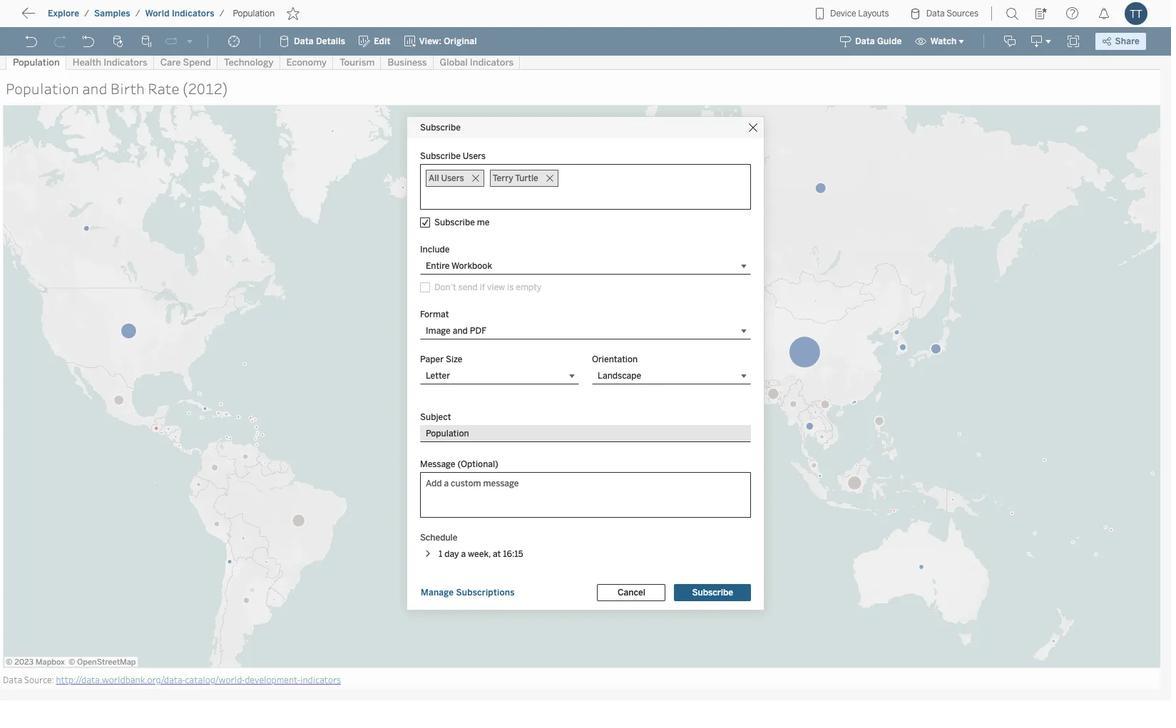 Task type: vqa. For each thing, say whether or not it's contained in the screenshot.
without to the left
no



Task type: describe. For each thing, give the bounding box(es) containing it.
samples link
[[93, 8, 131, 19]]

1 / from the left
[[84, 9, 89, 19]]

population
[[233, 9, 275, 19]]

skip to content
[[37, 11, 123, 24]]

world indicators link
[[144, 8, 215, 19]]

content
[[78, 11, 123, 24]]

world
[[145, 9, 170, 19]]

explore
[[48, 9, 79, 19]]

skip to content link
[[34, 8, 145, 27]]



Task type: locate. For each thing, give the bounding box(es) containing it.
0 horizontal spatial /
[[84, 9, 89, 19]]

indicators
[[172, 9, 214, 19]]

/
[[84, 9, 89, 19], [135, 9, 140, 19], [219, 9, 224, 19]]

1 horizontal spatial /
[[135, 9, 140, 19]]

skip
[[37, 11, 61, 24]]

samples
[[94, 9, 130, 19]]

explore link
[[47, 8, 80, 19]]

explore / samples / world indicators /
[[48, 9, 224, 19]]

2 / from the left
[[135, 9, 140, 19]]

3 / from the left
[[219, 9, 224, 19]]

/ right the indicators
[[219, 9, 224, 19]]

2 horizontal spatial /
[[219, 9, 224, 19]]

to
[[64, 11, 75, 24]]

/ left world
[[135, 9, 140, 19]]

population element
[[229, 9, 279, 19]]

/ right to on the left of the page
[[84, 9, 89, 19]]



